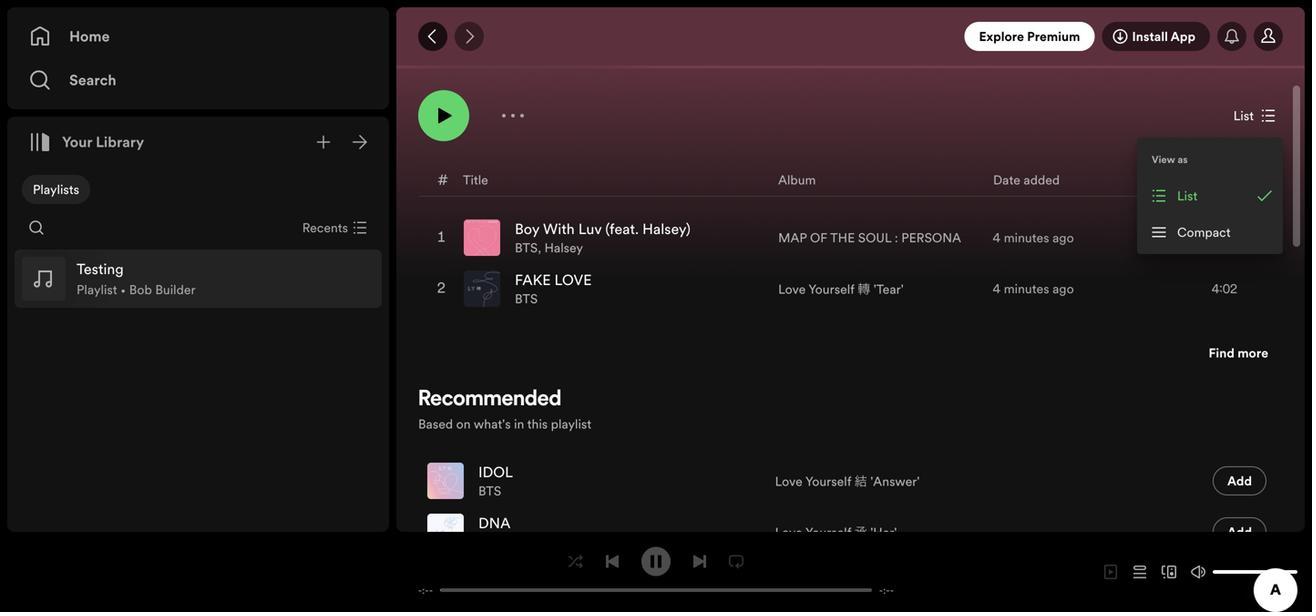 Task type: vqa. For each thing, say whether or not it's contained in the screenshot.
yourself in 'LINK'
yes



Task type: describe. For each thing, give the bounding box(es) containing it.
4 - from the left
[[890, 584, 894, 597]]

3 - from the left
[[879, 584, 883, 597]]

boy with luv (feat. halsey) cell
[[464, 213, 698, 262]]

bts inside the boy with luv (feat. halsey) bts , halsey
[[515, 239, 538, 257]]

Disable repeat checkbox
[[722, 547, 751, 576]]

playlists
[[33, 181, 79, 198]]

boy with luv (feat. halsey) bts , halsey
[[515, 219, 691, 257]]

love yourself 轉 'tear'
[[778, 281, 904, 298]]

app
[[1171, 28, 1196, 45]]

playlist
[[77, 281, 117, 298]]

compact button
[[1141, 214, 1280, 251]]

4:02
[[1212, 280, 1238, 298]]

find more
[[1209, 344, 1269, 362]]

player controls element
[[397, 547, 916, 597]]

# column header
[[438, 164, 448, 196]]

map
[[778, 229, 807, 246]]

boy with luv (feat. halsey) link
[[515, 219, 691, 239]]

on
[[456, 416, 471, 433]]

idol link
[[478, 462, 513, 483]]

add button for love yourself 結 'answer'
[[1213, 467, 1267, 496]]

map of the soul : persona
[[778, 229, 961, 246]]

List button
[[1226, 101, 1283, 130]]

minutes for fake love
[[1004, 280, 1050, 298]]

install app
[[1132, 28, 1196, 45]]

recents
[[302, 219, 348, 237]]

list item inside main element
[[15, 250, 382, 308]]

disable repeat image
[[729, 555, 744, 569]]

1 :- from the left
[[422, 584, 429, 597]]

bts inside fake love bts
[[515, 290, 538, 308]]

map of the soul : persona link
[[778, 229, 961, 246]]

this
[[527, 416, 548, 433]]

1 - from the left
[[418, 584, 422, 597]]

view
[[1152, 153, 1176, 166]]

fake love link
[[515, 270, 592, 290]]

,
[[538, 239, 541, 257]]

your library button
[[22, 124, 151, 160]]

4 minutes ago for boy with luv (feat. halsey)
[[993, 229, 1074, 246]]

find
[[1209, 344, 1235, 362]]

search link
[[29, 62, 367, 98]]

album
[[778, 171, 816, 189]]

go back image
[[426, 29, 440, 44]]

2 - from the left
[[429, 584, 433, 597]]

what's
[[474, 416, 511, 433]]

playlist • bob builder
[[77, 281, 196, 298]]

main element
[[7, 7, 389, 532]]

explore
[[979, 28, 1024, 45]]

dna link
[[478, 514, 511, 534]]

compact
[[1178, 224, 1231, 241]]

'tear'
[[874, 281, 904, 298]]

轉
[[858, 281, 871, 298]]

your library
[[62, 132, 144, 152]]

1 -:-- from the left
[[418, 584, 433, 597]]

bts link for idol
[[478, 483, 501, 500]]

premium
[[1027, 28, 1080, 45]]

yourself for 結
[[806, 473, 851, 490]]

based
[[418, 416, 453, 433]]

3:49
[[1212, 229, 1238, 246]]

bts link for fake
[[515, 290, 538, 308]]

in
[[514, 416, 524, 433]]

love for love yourself 轉 'tear'
[[778, 281, 806, 298]]

none search field inside main element
[[22, 213, 51, 242]]

love yourself 承 'her' link
[[775, 523, 897, 542]]

:
[[895, 229, 898, 246]]

persona
[[902, 229, 961, 246]]

love yourself 轉 'tear' link
[[778, 279, 904, 298]]

add for love yourself 結 'answer'
[[1228, 473, 1252, 490]]

volume high image
[[1191, 565, 1206, 580]]

dna
[[478, 514, 511, 534]]

top bar and user menu element
[[396, 7, 1305, 66]]

more
[[1238, 344, 1269, 362]]

1 vertical spatial list
[[1178, 187, 1198, 205]]

install app link
[[1102, 22, 1210, 51]]

with
[[543, 219, 575, 239]]

love
[[555, 270, 592, 290]]

bts inside the idol bts
[[478, 483, 501, 500]]

結
[[855, 473, 867, 490]]

luv
[[578, 219, 602, 239]]

love for love yourself 承 'her'
[[775, 524, 803, 541]]

2 -:-- from the left
[[879, 584, 894, 597]]

add button for love yourself 承 'her'
[[1213, 518, 1267, 547]]



Task type: locate. For each thing, give the bounding box(es) containing it.
0 vertical spatial bts link
[[515, 239, 538, 257]]

4 minutes ago
[[993, 229, 1074, 246], [993, 280, 1074, 298]]

love down map
[[778, 281, 806, 298]]

yourself inside 'link'
[[809, 281, 855, 298]]

next image
[[693, 555, 707, 569]]

idol bts
[[478, 462, 513, 500]]

testing image
[[418, 0, 630, 47]]

the
[[830, 229, 855, 246]]

search in your library image
[[29, 221, 44, 235]]

1 vertical spatial bts link
[[515, 290, 538, 308]]

fake
[[515, 270, 551, 290]]

list
[[1234, 107, 1254, 124], [1178, 187, 1198, 205]]

1 vertical spatial 4
[[993, 280, 1001, 298]]

0 vertical spatial add button
[[1213, 467, 1267, 496]]

ago for boy with luv (feat. halsey)
[[1053, 229, 1074, 246]]

:-
[[422, 584, 429, 597], [883, 584, 890, 597]]

as
[[1178, 153, 1188, 166]]

love yourself 結 'answer'
[[775, 473, 920, 490]]

4 minutes ago for fake love
[[993, 280, 1074, 298]]

fake love bts
[[515, 270, 592, 308]]

love yourself 結 'answer' link
[[775, 472, 920, 491]]

yourself left 承
[[806, 524, 851, 541]]

list down as
[[1178, 187, 1198, 205]]

0 vertical spatial minutes
[[1004, 229, 1050, 246]]

love up love yourself 承 'her' link
[[775, 473, 803, 490]]

explore premium
[[979, 28, 1080, 45]]

#
[[438, 170, 448, 190]]

added
[[1024, 171, 1060, 189]]

find more button
[[1209, 344, 1269, 362]]

1 vertical spatial 4 minutes ago
[[993, 280, 1074, 298]]

love
[[778, 281, 806, 298], [775, 473, 803, 490], [775, 524, 803, 541]]

love inside 'link'
[[778, 281, 806, 298]]

testing grid
[[397, 163, 1304, 315]]

list item
[[15, 250, 382, 308]]

add
[[1228, 473, 1252, 490], [1228, 524, 1252, 541]]

yourself for 轉
[[809, 281, 855, 298]]

yourself for 承
[[806, 524, 851, 541]]

bob
[[129, 281, 152, 298]]

0 horizontal spatial -:--
[[418, 584, 433, 597]]

4:02 cell
[[1167, 264, 1267, 313]]

dna cell
[[427, 508, 518, 557]]

0 vertical spatial bts
[[515, 239, 538, 257]]

recommended based on what's in this playlist
[[418, 389, 592, 433]]

date
[[993, 171, 1021, 189]]

group
[[15, 250, 382, 308]]

builder
[[155, 281, 196, 298]]

1 minutes from the top
[[1004, 229, 1050, 246]]

halsey link
[[545, 239, 583, 257]]

fake love cell
[[464, 264, 599, 313]]

list item containing playlist
[[15, 250, 382, 308]]

0 horizontal spatial :-
[[422, 584, 429, 597]]

1 vertical spatial add
[[1228, 524, 1252, 541]]

0 vertical spatial yourself
[[809, 281, 855, 298]]

1 vertical spatial yourself
[[806, 473, 851, 490]]

bts link inside idol cell
[[478, 483, 501, 500]]

home
[[69, 26, 110, 46]]

'her'
[[871, 524, 897, 541]]

menu
[[1137, 138, 1283, 254]]

2 :- from the left
[[883, 584, 890, 597]]

idol cell
[[427, 457, 520, 506]]

-:-- down the dna cell
[[418, 584, 433, 597]]

4 for fake love
[[993, 280, 1001, 298]]

add button
[[1213, 467, 1267, 496], [1213, 518, 1267, 547]]

title
[[463, 171, 488, 189]]

search
[[69, 70, 116, 90]]

Recents, List view field
[[288, 213, 378, 242]]

0 vertical spatial 4 minutes ago
[[993, 229, 1074, 246]]

group inside main element
[[15, 250, 382, 308]]

None search field
[[22, 213, 51, 242]]

2 add button from the top
[[1213, 518, 1267, 547]]

1 vertical spatial minutes
[[1004, 280, 1050, 298]]

add for love yourself 承 'her'
[[1228, 524, 1252, 541]]

idol
[[478, 462, 513, 483]]

column header inside # row
[[1224, 164, 1268, 196]]

1 vertical spatial ago
[[1053, 280, 1074, 298]]

:- down the 'her'
[[883, 584, 890, 597]]

bts link left love
[[515, 290, 538, 308]]

what's new image
[[1225, 29, 1240, 44]]

connect to a device image
[[1162, 565, 1177, 580]]

1 horizontal spatial :-
[[883, 584, 890, 597]]

column header
[[1224, 164, 1268, 196]]

list down what's new image
[[1234, 107, 1254, 124]]

previous image
[[605, 555, 620, 569]]

menu containing list
[[1137, 138, 1283, 254]]

Playlists checkbox
[[22, 175, 90, 204]]

boy
[[515, 219, 539, 239]]

bts
[[515, 239, 538, 257], [515, 290, 538, 308], [478, 483, 501, 500]]

bts link
[[515, 239, 538, 257], [515, 290, 538, 308], [478, 483, 501, 500]]

(feat.
[[605, 219, 639, 239]]

1 vertical spatial bts
[[515, 290, 538, 308]]

2 vertical spatial bts
[[478, 483, 501, 500]]

0 vertical spatial 4
[[993, 229, 1001, 246]]

go forward image
[[462, 29, 477, 44]]

0 horizontal spatial list
[[1178, 187, 1198, 205]]

explore premium button
[[965, 22, 1095, 51]]

-:-- down the 'her'
[[879, 584, 894, 597]]

bts link up fake
[[515, 239, 538, 257]]

2 ago from the top
[[1053, 280, 1074, 298]]

bts up dna
[[478, 483, 501, 500]]

-:--
[[418, 584, 433, 597], [879, 584, 894, 597]]

0 vertical spatial list
[[1234, 107, 1254, 124]]

date added
[[993, 171, 1060, 189]]

4 for boy with luv (feat. halsey)
[[993, 229, 1001, 246]]

'answer'
[[871, 473, 920, 490]]

recommended
[[418, 389, 561, 411]]

soul
[[858, 229, 892, 246]]

bts left love
[[515, 290, 538, 308]]

1 horizontal spatial list
[[1234, 107, 1254, 124]]

0 vertical spatial love
[[778, 281, 806, 298]]

halsey)
[[643, 219, 691, 239]]

0 vertical spatial add
[[1228, 473, 1252, 490]]

bts link up dna
[[478, 483, 501, 500]]

of
[[810, 229, 828, 246]]

view as
[[1152, 153, 1188, 166]]

4
[[993, 229, 1001, 246], [993, 280, 1001, 298]]

承
[[855, 524, 867, 541]]

2 4 minutes ago from the top
[[993, 280, 1074, 298]]

1 ago from the top
[[1053, 229, 1074, 246]]

playlist
[[551, 416, 592, 433]]

your
[[62, 132, 92, 152]]

1 vertical spatial love
[[775, 473, 803, 490]]

list button
[[1141, 178, 1280, 214]]

2 vertical spatial bts link
[[478, 483, 501, 500]]

1 4 from the top
[[993, 229, 1001, 246]]

:- down the dna cell
[[422, 584, 429, 597]]

2 vertical spatial love
[[775, 524, 803, 541]]

2 4 from the top
[[993, 280, 1001, 298]]

2 add from the top
[[1228, 524, 1252, 541]]

library
[[96, 132, 144, 152]]

1 horizontal spatial -:--
[[879, 584, 894, 597]]

home link
[[29, 18, 367, 55]]

2 vertical spatial yourself
[[806, 524, 851, 541]]

bts up fake
[[515, 239, 538, 257]]

halsey
[[545, 239, 583, 257]]

1 add button from the top
[[1213, 467, 1267, 496]]

1 4 minutes ago from the top
[[993, 229, 1074, 246]]

minutes
[[1004, 229, 1050, 246], [1004, 280, 1050, 298]]

love left 承
[[775, 524, 803, 541]]

enable shuffle image
[[569, 555, 583, 569]]

ago
[[1053, 229, 1074, 246], [1053, 280, 1074, 298]]

1 add from the top
[[1228, 473, 1252, 490]]

minutes for boy with luv (feat. halsey)
[[1004, 229, 1050, 246]]

# row
[[419, 164, 1282, 197]]

bts link inside "fake love" cell
[[515, 290, 538, 308]]

-
[[418, 584, 422, 597], [429, 584, 433, 597], [879, 584, 883, 597], [890, 584, 894, 597]]

yourself left 轉
[[809, 281, 855, 298]]

ago for fake love
[[1053, 280, 1074, 298]]

group containing playlist
[[15, 250, 382, 308]]

2 minutes from the top
[[1004, 280, 1050, 298]]

install
[[1132, 28, 1168, 45]]

pause image
[[649, 555, 663, 569]]

yourself left 結
[[806, 473, 851, 490]]

0 vertical spatial ago
[[1053, 229, 1074, 246]]

love yourself 承 'her'
[[775, 524, 897, 541]]

love for love yourself 結 'answer'
[[775, 473, 803, 490]]

•
[[120, 281, 126, 298]]

yourself
[[809, 281, 855, 298], [806, 473, 851, 490], [806, 524, 851, 541]]

1 vertical spatial add button
[[1213, 518, 1267, 547]]



